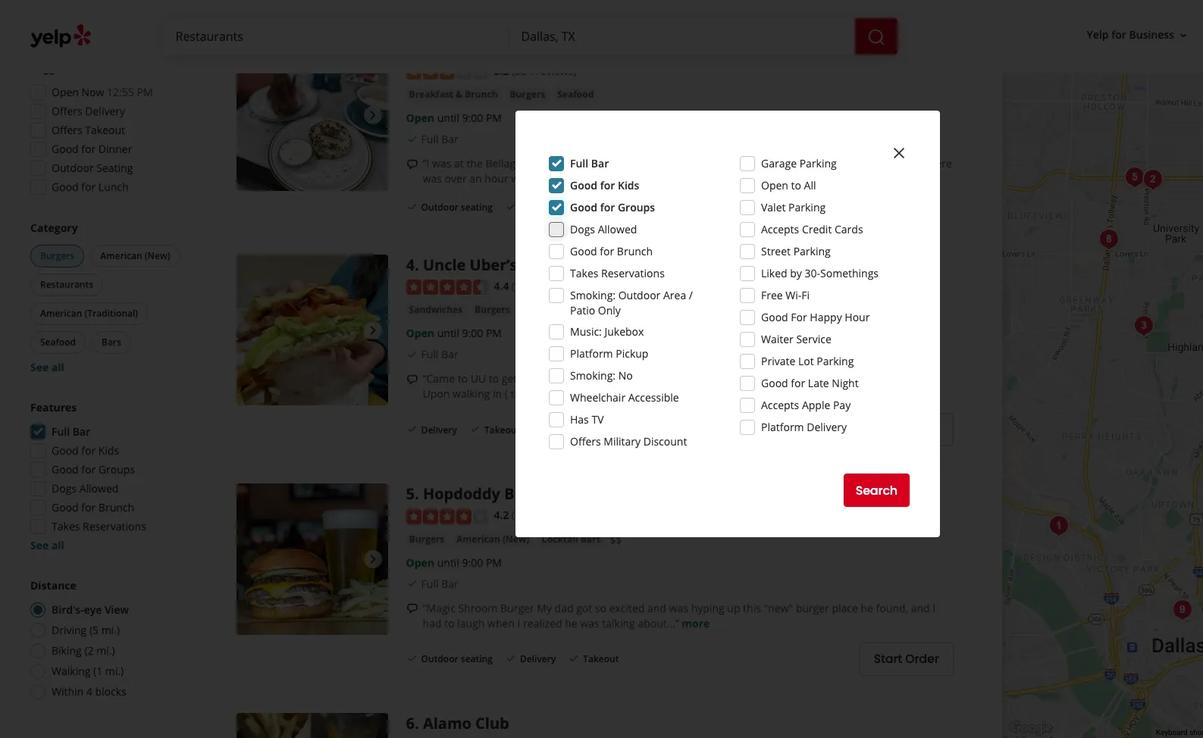 Task type: locate. For each thing, give the bounding box(es) containing it.
12:55
[[107, 85, 134, 99]]

0 horizontal spatial takes reservations
[[52, 519, 146, 534]]

(traditional)
[[85, 307, 138, 320]]

all for category
[[51, 360, 64, 375]]

1 horizontal spatial seafood button
[[554, 88, 597, 103]]

. right faith
[[933, 372, 936, 386]]

features
[[30, 400, 77, 415]]

2 slideshow element from the top
[[237, 255, 388, 406]]

reviews)
[[536, 64, 577, 78], [538, 279, 579, 293], [538, 508, 579, 523]]

3 slideshow element from the top
[[237, 484, 388, 635]]

1 vertical spatial accepts
[[761, 398, 799, 412]]

2 vertical spatial mi.)
[[105, 664, 124, 679]]

military
[[604, 434, 641, 449]]

brunch inside 'search' dialog
[[617, 244, 653, 259]]

option group
[[26, 579, 188, 704]]

16 speech v2 image
[[406, 159, 418, 171], [406, 374, 418, 386], [406, 603, 418, 615]]

2 horizontal spatial brunch
[[617, 244, 653, 259]]

3.2 (204 reviews)
[[494, 64, 577, 78]]

6 . alamo club
[[406, 713, 509, 734]]

0 vertical spatial offers
[[52, 104, 82, 118]]

1 horizontal spatial 4
[[406, 255, 415, 275]]

(1.4k
[[512, 279, 536, 293], [512, 508, 536, 523]]

0 vertical spatial dogs allowed
[[570, 222, 637, 237]]

were
[[569, 172, 593, 186], [696, 372, 721, 386]]

kids
[[618, 178, 639, 193], [98, 444, 119, 458]]

burger left place
[[796, 601, 829, 615]]

1 vertical spatial previous image
[[243, 551, 261, 569]]

16 speech v2 image for uber's
[[406, 374, 418, 386]]

0 vertical spatial outdoor seating
[[421, 201, 493, 214]]

0 vertical spatial hopdoddy burger bar image
[[1120, 162, 1150, 192]]

1 vertical spatial the
[[852, 372, 869, 386]]

1 horizontal spatial dogs
[[570, 222, 595, 237]]

full up "i
[[421, 132, 439, 147]]

0 vertical spatial reviews)
[[536, 64, 577, 78]]

1 horizontal spatial (new)
[[503, 533, 529, 546]]

1 horizontal spatial this
[[743, 601, 761, 615]]

takes reservations inside group
[[52, 519, 146, 534]]

keyboard shor
[[1156, 729, 1203, 737]]

2 outdoor seating from the top
[[421, 653, 493, 666]]

0 vertical spatial takes
[[570, 266, 599, 281]]

1 horizontal spatial american (new) button
[[454, 532, 532, 547]]

open up valet
[[761, 178, 789, 193]]

burgers link down (204
[[507, 88, 548, 103]]

free
[[761, 288, 783, 303]]

2 see from the top
[[30, 538, 49, 553]]

burger up '4.2 (1.4k reviews)'
[[504, 484, 556, 504]]

were inside "i was at the bellagio this last weekend and ate at sadelles. the line for breakfast went on forever and there was over an hour wait. there were ten of us…"
[[569, 172, 593, 186]]

door)
[[572, 387, 599, 401]]

see all for category
[[30, 360, 64, 375]]

parking for garage parking
[[800, 156, 837, 171]]

slideshow element
[[237, 39, 388, 191], [237, 255, 388, 406], [237, 484, 388, 635]]

0 horizontal spatial reservations
[[83, 519, 146, 534]]

see all up features on the left
[[30, 360, 64, 375]]

burger inside "magic shroom burger  my dad got so excited and was hyping up this "new" burger place he found, and i had to laugh when i realized he was talking about…"
[[500, 601, 534, 615]]

0 vertical spatial open until 9:00 pm
[[406, 111, 502, 125]]

groups
[[618, 200, 655, 215], [98, 463, 135, 477]]

reservations inside 'search' dialog
[[601, 266, 665, 281]]

parking for valet parking
[[789, 200, 826, 215]]

previous image
[[243, 321, 261, 339], [243, 551, 261, 569]]

i right found,
[[933, 601, 936, 615]]

0 vertical spatial 16 speech v2 image
[[406, 159, 418, 171]]

smoking: up 'door)'
[[570, 368, 616, 383]]

0 vertical spatial the
[[467, 157, 483, 171]]

$$ right '$'
[[85, 14, 96, 27]]

the up an
[[467, 157, 483, 171]]

1 previous image from the top
[[243, 321, 261, 339]]

1 vertical spatial takes reservations
[[52, 519, 146, 534]]

apple
[[802, 398, 830, 412]]

0 horizontal spatial american (new)
[[100, 249, 170, 262]]

open inside group
[[52, 85, 79, 99]]

4
[[406, 255, 415, 275], [86, 685, 92, 699]]

(new)
[[145, 249, 170, 262], [503, 533, 529, 546]]

2 9:00 from the top
[[462, 326, 483, 341]]

bar up over
[[441, 132, 458, 147]]

offers for offers takeout
[[52, 123, 82, 137]]

seafood button down 3.2 (204 reviews)
[[554, 88, 597, 103]]

group containing category
[[27, 221, 188, 375]]

good for kids inside 'search' dialog
[[570, 178, 639, 193]]

had
[[423, 616, 442, 631]]

0 vertical spatial group
[[26, 61, 188, 199]]

3.2 star rating image
[[406, 65, 488, 80]]

the left line
[[714, 157, 733, 171]]

2 vertical spatial open until 9:00 pm
[[406, 556, 502, 570]]

0 vertical spatial accepts
[[761, 222, 799, 237]]

breakfast
[[773, 157, 820, 171]]

see all button for category
[[30, 360, 64, 375]]

weekend
[[568, 157, 613, 171]]

until down the 'sandwiches' button
[[437, 326, 459, 341]]

liked
[[761, 266, 787, 281]]

platform down accepts apple pay
[[761, 420, 804, 434]]

smoking: for smoking: outdoor area / patio only
[[570, 288, 616, 303]]

16 checkmark v2 image
[[406, 201, 418, 213], [568, 201, 580, 213], [406, 349, 418, 361], [505, 653, 517, 665], [568, 653, 580, 665]]

1 vertical spatial get
[[628, 387, 643, 401]]

0 vertical spatial mi.)
[[101, 623, 120, 638]]

outdoor inside smoking: outdoor area / patio only
[[618, 288, 661, 303]]

. for uncle uber's
[[415, 255, 419, 275]]

0 vertical spatial groups
[[618, 200, 655, 215]]

slideshow element for 4
[[237, 255, 388, 406]]

see up distance
[[30, 538, 49, 553]]

talking
[[602, 616, 635, 631]]

cocktail bars link
[[539, 532, 604, 547]]

1 horizontal spatial reservations
[[601, 266, 665, 281]]

see all up distance
[[30, 538, 64, 553]]

restaurants button
[[30, 274, 103, 296]]

smoking:
[[570, 288, 616, 303], [570, 368, 616, 383]]

good for kids down features on the left
[[52, 444, 119, 458]]

dogs allowed
[[570, 222, 637, 237], [52, 481, 119, 496]]

dogs allowed inside 'search' dialog
[[570, 222, 637, 237]]

outdoor
[[52, 161, 94, 175], [421, 201, 458, 214], [618, 288, 661, 303], [421, 653, 458, 666]]

kids inside group
[[98, 444, 119, 458]]

delivery down realized
[[520, 653, 556, 666]]

all up features on the left
[[51, 360, 64, 375]]

pm for 3 . sadelle's
[[486, 111, 502, 125]]

outdoor seating down over
[[421, 201, 493, 214]]

pm for 5 . hopdoddy burger bar
[[486, 556, 502, 570]]

1 (1.4k from the top
[[512, 279, 536, 293]]

(1.4k right 4.4
[[512, 279, 536, 293]]

3 until from the top
[[437, 556, 459, 570]]

parking down accepts credit cards
[[794, 244, 831, 259]]

takes
[[570, 266, 599, 281], [52, 519, 80, 534]]

previous image for 4
[[243, 321, 261, 339]]

ate
[[637, 157, 653, 171]]

burgers down category
[[40, 249, 75, 262]]

accepts down promising
[[761, 398, 799, 412]]

9:00 down american (new) link
[[462, 556, 483, 570]]

until for hopdoddy
[[437, 556, 459, 570]]

1 horizontal spatial burger
[[796, 601, 829, 615]]

brunch inside button
[[465, 88, 498, 101]]

accepts
[[761, 222, 799, 237], [761, 398, 799, 412]]

1 horizontal spatial takes
[[570, 266, 599, 281]]

$ button
[[33, 9, 71, 33]]

(new) inside group
[[145, 249, 170, 262]]

16 checkmark v2 image
[[406, 134, 418, 146], [505, 201, 517, 213], [406, 423, 418, 435], [469, 423, 481, 435], [406, 578, 418, 590], [406, 653, 418, 665]]

and left ate
[[616, 157, 635, 171]]

burgers link for breakfast & brunch
[[507, 88, 548, 103]]

1 vertical spatial of
[[895, 372, 905, 386]]

0 horizontal spatial bars
[[102, 336, 121, 349]]

1 horizontal spatial of
[[895, 372, 905, 386]]

late
[[808, 376, 829, 390]]

4 down walking (1 mi.)
[[86, 685, 92, 699]]

and right found,
[[911, 601, 930, 615]]

2 see all button from the top
[[30, 538, 64, 553]]

0 horizontal spatial i
[[518, 616, 521, 631]]

see all
[[30, 360, 64, 375], [30, 538, 64, 553]]

0 horizontal spatial american (new) button
[[90, 245, 180, 268]]

1 horizontal spatial kids
[[618, 178, 639, 193]]

the inside "i was at the bellagio this last weekend and ate at sadelles. the line for breakfast went on forever and there was over an hour wait. there were ten of us…"
[[714, 157, 733, 171]]

burgers link
[[507, 88, 548, 103], [472, 303, 513, 318], [406, 532, 448, 547]]

very
[[724, 372, 745, 386]]

1 16 speech v2 image from the top
[[406, 159, 418, 171]]

the right the "("
[[511, 387, 527, 401]]

2 all from the top
[[51, 538, 64, 553]]

1 vertical spatial see all button
[[30, 538, 64, 553]]

parking for street parking
[[794, 244, 831, 259]]

bars down (traditional)
[[102, 336, 121, 349]]

my
[[537, 601, 552, 615]]

this inside "i was at the bellagio this last weekend and ate at sadelles. the line for breakfast went on forever and there was over an hour wait. there were ten of us…"
[[527, 157, 545, 171]]

0 horizontal spatial kids
[[98, 444, 119, 458]]

offers down offers delivery
[[52, 123, 82, 137]]

0 vertical spatial seafood button
[[554, 88, 597, 103]]

0 horizontal spatial allowed
[[79, 481, 119, 496]]

smoking: for smoking: no
[[570, 368, 616, 383]]

full bar up "came
[[421, 347, 458, 362]]

pm down american (new) link
[[486, 556, 502, 570]]

reviews) up the cocktail
[[538, 508, 579, 523]]

smoking: inside smoking: outdoor area / patio only
[[570, 288, 616, 303]]

at right ate
[[656, 157, 665, 171]]

reviews) for 5 . hopdoddy burger bar
[[538, 508, 579, 523]]

0 horizontal spatial brunch
[[98, 500, 134, 515]]

parking down the all on the top right of page
[[789, 200, 826, 215]]

1 smoking: from the top
[[570, 288, 616, 303]]

pay
[[833, 398, 851, 412]]

1 vertical spatial american
[[40, 307, 82, 320]]

0 horizontal spatial he
[[565, 616, 578, 631]]

upon
[[423, 387, 450, 401]]

0 horizontal spatial yelp
[[673, 372, 694, 386]]

open until 9:00 pm down the 'sandwiches' button
[[406, 326, 502, 341]]

2 horizontal spatial on
[[850, 157, 863, 171]]

2 vertical spatial offers
[[570, 434, 601, 449]]

this right up
[[743, 601, 761, 615]]

bar up ten at the top
[[591, 156, 609, 171]]

were left very
[[696, 372, 721, 386]]

burgers link down 4.2 star rating 'image'
[[406, 532, 448, 547]]

1 vertical spatial seating
[[461, 653, 493, 666]]

1 until from the top
[[437, 111, 459, 125]]

1 slideshow element from the top
[[237, 39, 388, 191]]

order
[[905, 651, 939, 668]]

platform down the "music:"
[[570, 347, 613, 361]]

2 previous image from the top
[[243, 551, 261, 569]]

close image
[[890, 144, 908, 162]]

2 vertical spatial brunch
[[98, 500, 134, 515]]

seafood down 3.2 (204 reviews)
[[557, 88, 594, 101]]

see all button up features on the left
[[30, 360, 64, 375]]

took
[[827, 372, 850, 386]]

$$ for 5 . hopdoddy burger bar
[[610, 533, 622, 547]]

16 speech v2 image left "came
[[406, 374, 418, 386]]

0 horizontal spatial dogs
[[52, 481, 77, 496]]

0 vertical spatial next image
[[364, 321, 382, 339]]

full for hopdoddy burger bar
[[421, 577, 439, 591]]

seating down an
[[461, 201, 493, 214]]

last
[[548, 157, 566, 171]]

takeout down the "("
[[484, 424, 520, 436]]

american (new) up (traditional)
[[100, 249, 170, 262]]

american (new) down 4.2
[[457, 533, 529, 546]]

0 horizontal spatial were
[[569, 172, 593, 186]]

until for sadelle's
[[437, 111, 459, 125]]

1 vertical spatial were
[[696, 372, 721, 386]]

1 horizontal spatial good for brunch
[[570, 244, 653, 259]]

0 vertical spatial burgers link
[[507, 88, 548, 103]]

reviews) for 3 . sadelle's
[[536, 64, 577, 78]]

good for kids down the weekend
[[570, 178, 639, 193]]

2 next image from the top
[[364, 551, 382, 569]]

full bar inside group
[[52, 425, 90, 439]]

burger up when
[[500, 601, 534, 615]]

1 horizontal spatial yelp
[[1087, 28, 1109, 42]]

delivery down upon
[[421, 424, 457, 436]]

he down dad
[[565, 616, 578, 631]]

previous image
[[243, 106, 261, 124]]

1 horizontal spatial $$
[[552, 303, 564, 318]]

9:00 for sadelle's
[[462, 111, 483, 125]]

0 vertical spatial reservations
[[601, 266, 665, 281]]

2 see all from the top
[[30, 538, 64, 553]]

open until 9:00 pm down american (new) link
[[406, 556, 502, 570]]

full bar inside 'search' dialog
[[570, 156, 609, 171]]

and
[[616, 157, 635, 171], [904, 157, 923, 171], [800, 372, 819, 386], [648, 601, 666, 615], [911, 601, 930, 615]]

9:00 for uncle
[[462, 326, 483, 341]]

american down restaurants button
[[40, 307, 82, 320]]

platform delivery
[[761, 420, 847, 434]]

1 horizontal spatial i
[[822, 372, 825, 386]]

seafood button
[[554, 88, 597, 103], [30, 331, 86, 354]]

good for brunch
[[570, 244, 653, 259], [52, 500, 134, 515]]

was
[[432, 157, 451, 171], [423, 172, 442, 186], [669, 601, 688, 615], [580, 616, 599, 631]]

sadelle's
[[423, 39, 488, 60]]

open for 4 . uncle uber's
[[406, 326, 435, 341]]

until down 4.2 star rating 'image'
[[437, 556, 459, 570]]

eye
[[84, 603, 102, 617]]

burgers
[[510, 88, 545, 101], [40, 249, 75, 262], [475, 303, 510, 316], [409, 533, 445, 546]]

breakfast
[[409, 88, 453, 101]]

1 vertical spatial good for kids
[[52, 444, 119, 458]]

full up "magic
[[421, 577, 439, 591]]

5
[[406, 484, 415, 504]]

american (new) link
[[454, 532, 532, 547]]

(1
[[93, 664, 103, 679]]

0 horizontal spatial american
[[40, 307, 82, 320]]

dogs allowed inside group
[[52, 481, 119, 496]]

uu
[[471, 372, 486, 386]]

for inside "i was at the bellagio this last weekend and ate at sadelles. the line for breakfast went on forever and there was over an hour wait. there were ten of us…"
[[756, 157, 770, 171]]

discount
[[643, 434, 687, 449]]

1 vertical spatial the
[[595, 372, 614, 386]]

1 vertical spatial allowed
[[79, 481, 119, 496]]

the inside "came to uu to get my burger on ! the reviews on yelp were very promising and i took the leap of faith . upon walking in ( the discreet door) , you get a bar ,…"
[[595, 372, 614, 386]]

i right when
[[518, 616, 521, 631]]

1 all from the top
[[51, 360, 64, 375]]

see for category
[[30, 360, 49, 375]]

burger
[[504, 484, 556, 504], [500, 601, 534, 615]]

4.2 star rating image
[[406, 509, 488, 524]]

1 vertical spatial 4
[[86, 685, 92, 699]]

search button
[[844, 474, 910, 507]]

1 seating from the top
[[461, 201, 493, 214]]

4.4 star rating image
[[406, 280, 488, 295]]

outdoor down over
[[421, 201, 458, 214]]

None search field
[[163, 18, 900, 55]]

for
[[1112, 28, 1127, 42], [81, 142, 96, 156], [756, 157, 770, 171], [600, 178, 615, 193], [81, 180, 96, 194], [600, 200, 615, 215], [600, 244, 614, 259], [791, 376, 805, 390], [81, 444, 96, 458], [81, 463, 96, 477], [81, 500, 96, 515]]

1 horizontal spatial seafood
[[557, 88, 594, 101]]

1 see all button from the top
[[30, 360, 64, 375]]

burgers button down 4.2 star rating 'image'
[[406, 532, 448, 547]]

garage
[[761, 156, 797, 171]]

4 left uncle
[[406, 255, 415, 275]]

burgers inside group
[[40, 249, 75, 262]]

(1.4k right 4.2
[[512, 508, 536, 523]]

burger up discreet
[[538, 372, 571, 386]]

0 vertical spatial american (new)
[[100, 249, 170, 262]]

0 horizontal spatial seafood button
[[30, 331, 86, 354]]

the right !
[[595, 372, 614, 386]]

chip's old fashioned hamburgers image
[[1094, 224, 1125, 254]]

american inside button
[[40, 307, 82, 320]]

street parking
[[761, 244, 831, 259]]

platform
[[570, 347, 613, 361], [761, 420, 804, 434]]

1 9:00 from the top
[[462, 111, 483, 125]]

reviews) up the seafood link
[[536, 64, 577, 78]]

takeout up dinner
[[85, 123, 125, 137]]

by
[[790, 266, 802, 281]]

hopdoddy burger bar image
[[1120, 162, 1150, 192], [237, 484, 388, 635]]

rodeo goat image
[[1044, 511, 1075, 541]]

get
[[502, 372, 517, 386], [628, 387, 643, 401]]

get up the "("
[[502, 372, 517, 386]]

american down 4.2
[[457, 533, 500, 546]]

groups inside 'search' dialog
[[618, 200, 655, 215]]

1 vertical spatial 16 speech v2 image
[[406, 374, 418, 386]]

2 vertical spatial 16 speech v2 image
[[406, 603, 418, 615]]

1 accepts from the top
[[761, 222, 799, 237]]

and left the there
[[904, 157, 923, 171]]

2 horizontal spatial $$
[[610, 533, 622, 547]]

mi.) for biking (2 mi.)
[[96, 644, 115, 658]]

faith
[[908, 372, 930, 386]]

1 at from the left
[[454, 157, 464, 171]]

. for sadelle's
[[415, 39, 419, 60]]

american (new) button inside group
[[90, 245, 180, 268]]

2 until from the top
[[437, 326, 459, 341]]

2 open until 9:00 pm from the top
[[406, 326, 502, 341]]

group containing features
[[26, 400, 188, 554]]

0 vertical spatial this
[[527, 157, 545, 171]]

until
[[437, 111, 459, 125], [437, 326, 459, 341], [437, 556, 459, 570]]

yelp up ,…"
[[673, 372, 694, 386]]

2 accepts from the top
[[761, 398, 799, 412]]

group
[[26, 61, 188, 199], [27, 221, 188, 375], [26, 400, 188, 554]]

start order link
[[859, 643, 954, 676]]

9:00 for hopdoddy
[[462, 556, 483, 570]]

takes reservations
[[570, 266, 665, 281], [52, 519, 146, 534]]

seafood inside group
[[40, 336, 76, 349]]

were inside "came to uu to get my burger on ! the reviews on yelp were very promising and i took the leap of faith . upon walking in ( the discreet door) , you get a bar ,…"
[[696, 372, 721, 386]]

1 see all from the top
[[30, 360, 64, 375]]

see for features
[[30, 538, 49, 553]]

. for hopdoddy burger bar
[[415, 484, 419, 504]]

hopdoddy burger bar link
[[423, 484, 586, 504]]

the crafty irishman image
[[1168, 595, 1198, 625]]

(1.4k for burger
[[512, 508, 536, 523]]

outdoor up ellum
[[618, 288, 661, 303]]

1 vertical spatial seafood
[[40, 336, 76, 349]]

3 open until 9:00 pm from the top
[[406, 556, 502, 570]]

burgers link for sandwiches
[[472, 303, 513, 318]]

good for brunch inside 'search' dialog
[[570, 244, 653, 259]]

sadelle's image
[[1129, 310, 1160, 341]]

open down the breakfast
[[406, 111, 435, 125]]

until for uncle
[[437, 326, 459, 341]]

bellagio
[[486, 157, 525, 171]]

discreet
[[530, 387, 569, 401]]

sadelle's image
[[237, 39, 388, 191]]

$$ right cocktail bars button
[[610, 533, 622, 547]]

1 horizontal spatial good for kids
[[570, 178, 639, 193]]

"i was at the bellagio this last weekend and ate at sadelles. the line for breakfast went on forever and there was over an hour wait. there were ten of us…"
[[423, 157, 952, 186]]

groups inside group
[[98, 463, 135, 477]]

delivery down there
[[520, 201, 556, 214]]

allowed inside 'search' dialog
[[598, 222, 637, 237]]

2 smoking: from the top
[[570, 368, 616, 383]]

2 (1.4k from the top
[[512, 508, 536, 523]]

mi.) right (1
[[105, 664, 124, 679]]

full
[[421, 132, 439, 147], [570, 156, 588, 171], [421, 347, 439, 362], [52, 425, 70, 439], [421, 577, 439, 591]]

0 horizontal spatial good for kids
[[52, 444, 119, 458]]

offers inside 'search' dialog
[[570, 434, 601, 449]]

5 . hopdoddy burger bar
[[406, 484, 586, 504]]

smoking: up deep
[[570, 288, 616, 303]]

seafood down american (traditional) button
[[40, 336, 76, 349]]

1 see from the top
[[30, 360, 49, 375]]

0 horizontal spatial good for brunch
[[52, 500, 134, 515]]

full up "came
[[421, 347, 439, 362]]

1 vertical spatial brunch
[[617, 244, 653, 259]]

of inside "came to uu to get my burger on ! the reviews on yelp were very promising and i took the leap of faith . upon walking in ( the discreet door) , you get a bar ,…"
[[895, 372, 905, 386]]

parking up the all on the top right of page
[[800, 156, 837, 171]]

2 at from the left
[[656, 157, 665, 171]]

0 vertical spatial all
[[51, 360, 64, 375]]

$$
[[85, 14, 96, 27], [552, 303, 564, 318], [610, 533, 622, 547]]

accepts for accepts credit cards
[[761, 222, 799, 237]]

0 vertical spatial dogs
[[570, 222, 595, 237]]

within
[[52, 685, 84, 699]]

next image for 4 . uncle uber's
[[364, 321, 382, 339]]

2 vertical spatial 9:00
[[462, 556, 483, 570]]

burger inside "came to uu to get my burger on ! the reviews on yelp were very promising and i took the leap of faith . upon walking in ( the discreet door) , you get a bar ,…"
[[538, 372, 571, 386]]

this up wait.
[[527, 157, 545, 171]]

on right went
[[850, 157, 863, 171]]

1 next image from the top
[[364, 321, 382, 339]]

good for kids
[[570, 178, 639, 193], [52, 444, 119, 458]]

4.2 (1.4k reviews)
[[494, 508, 579, 523]]

yelp for business button
[[1081, 22, 1196, 49]]

sandwiches button
[[406, 303, 466, 318]]

reviews) up patio
[[538, 279, 579, 293]]

. left uncle
[[415, 255, 419, 275]]

delivery inside group
[[85, 104, 125, 118]]

he
[[861, 601, 873, 615], [565, 616, 578, 631]]

0 vertical spatial of
[[615, 172, 625, 186]]

takeout down ten at the top
[[583, 201, 619, 214]]

0 horizontal spatial dogs allowed
[[52, 481, 119, 496]]

offers up offers takeout
[[52, 104, 82, 118]]

2 16 speech v2 image from the top
[[406, 374, 418, 386]]

see all for features
[[30, 538, 64, 553]]

yelp left business
[[1087, 28, 1109, 42]]

2 horizontal spatial american
[[457, 533, 500, 546]]

1 vertical spatial platform
[[761, 420, 804, 434]]

0 vertical spatial kids
[[618, 178, 639, 193]]

3 9:00 from the top
[[462, 556, 483, 570]]

has
[[570, 412, 589, 427]]

1 vertical spatial outdoor seating
[[421, 653, 493, 666]]

at
[[454, 157, 464, 171], [656, 157, 665, 171]]

2 vertical spatial $$
[[610, 533, 622, 547]]

0 vertical spatial allowed
[[598, 222, 637, 237]]

2 vertical spatial until
[[437, 556, 459, 570]]

3 16 speech v2 image from the top
[[406, 603, 418, 615]]

0 horizontal spatial takes
[[52, 519, 80, 534]]

full bar up ten at the top
[[570, 156, 609, 171]]

1 vertical spatial $$
[[552, 303, 564, 318]]

allowed inside group
[[79, 481, 119, 496]]

next image
[[364, 321, 382, 339], [364, 551, 382, 569]]

full down features on the left
[[52, 425, 70, 439]]

see all button up distance
[[30, 538, 64, 553]]

1 open until 9:00 pm from the top
[[406, 111, 502, 125]]

walking
[[52, 664, 91, 679]]



Task type: vqa. For each thing, say whether or not it's contained in the screenshot.
Suggested
yes



Task type: describe. For each thing, give the bounding box(es) containing it.
lot
[[798, 354, 814, 368]]

over
[[445, 172, 467, 186]]

burgers down (204
[[510, 88, 545, 101]]

cards
[[835, 222, 863, 237]]

burgers down 4.2 star rating 'image'
[[409, 533, 445, 546]]

&
[[456, 88, 463, 101]]

an
[[470, 172, 482, 186]]

platform for platform delivery
[[761, 420, 804, 434]]

(2
[[84, 644, 94, 658]]

up
[[727, 601, 740, 615]]

full bar for uncle uber's
[[421, 347, 458, 362]]

bird's-eye view
[[52, 603, 129, 617]]

open until 9:00 pm for uncle
[[406, 326, 502, 341]]

(1.4k for uber's
[[512, 279, 536, 293]]

music: jukebox
[[570, 325, 644, 339]]

slideshow element for 3
[[237, 39, 388, 191]]

reviews
[[617, 372, 654, 386]]

garage parking
[[761, 156, 837, 171]]

was right "i
[[432, 157, 451, 171]]

yelp inside yelp for business 'button'
[[1087, 28, 1109, 42]]

promising
[[747, 372, 797, 386]]

full bar for hopdoddy burger bar
[[421, 577, 458, 591]]

mi.) for walking (1 mi.)
[[105, 664, 124, 679]]

biking
[[52, 644, 82, 658]]

to right uu
[[489, 372, 499, 386]]

map region
[[921, 0, 1203, 739]]

3.2
[[494, 64, 509, 78]]

good for kids inside group
[[52, 444, 119, 458]]

0 vertical spatial 4
[[406, 255, 415, 275]]

in
[[493, 387, 502, 401]]

1 vertical spatial bars
[[581, 533, 601, 546]]

driving (5 mi.)
[[52, 623, 120, 638]]

reservations inside group
[[83, 519, 146, 534]]

accepts for accepts apple pay
[[761, 398, 799, 412]]

bar inside group
[[73, 425, 90, 439]]

dinner
[[98, 142, 132, 156]]

was down got
[[580, 616, 599, 631]]

$$ button
[[71, 9, 109, 33]]

platform for platform pickup
[[570, 347, 613, 361]]

$$ for 4 . uncle uber's
[[552, 303, 564, 318]]

this inside "magic shroom burger  my dad got so excited and was hyping up this "new" burger place he found, and i had to laugh when i realized he was talking about…"
[[743, 601, 761, 615]]

brunch inside group
[[98, 500, 134, 515]]

good for groups inside 'search' dialog
[[570, 200, 655, 215]]

walking
[[453, 387, 490, 401]]

30-
[[805, 266, 820, 281]]

$
[[50, 14, 55, 27]]

full for sadelle's
[[421, 132, 439, 147]]

open for 3 . sadelle's
[[406, 111, 435, 125]]

on inside "i was at the bellagio this last weekend and ate at sadelles. the line for breakfast went on forever and there was over an hour wait. there were ten of us…"
[[850, 157, 863, 171]]

open until 9:00 pm for hopdoddy
[[406, 556, 502, 570]]

see all button for features
[[30, 538, 64, 553]]

mi.) for driving (5 mi.)
[[101, 623, 120, 638]]

deep ellum
[[576, 303, 633, 318]]

alamo club image
[[237, 713, 388, 739]]

. left alamo
[[415, 713, 419, 734]]

hour
[[485, 172, 508, 186]]

takes reservations inside 'search' dialog
[[570, 266, 665, 281]]

"magic
[[423, 601, 456, 615]]

takeout down talking on the bottom of page
[[583, 653, 619, 666]]

start
[[874, 651, 902, 668]]

place
[[832, 601, 858, 615]]

to inside 'search' dialog
[[791, 178, 801, 193]]

good for groups inside group
[[52, 463, 135, 477]]

burgers down 4.4
[[475, 303, 510, 316]]

burgers button down category
[[30, 245, 84, 268]]

only
[[598, 303, 621, 318]]

bar up '4.2 (1.4k reviews)'
[[560, 484, 586, 504]]

bar up "magic
[[441, 577, 458, 591]]

dogs inside group
[[52, 481, 77, 496]]

music:
[[570, 325, 602, 339]]

,…"
[[674, 387, 689, 401]]

uncle
[[423, 255, 466, 275]]

all
[[804, 178, 816, 193]]

1 outdoor seating from the top
[[421, 201, 493, 214]]

1 vertical spatial i
[[933, 601, 936, 615]]

parking up "took"
[[817, 354, 854, 368]]

business
[[1129, 28, 1174, 42]]

takeout inside group
[[85, 123, 125, 137]]

seafood link
[[554, 88, 597, 103]]

yelp inside "came to uu to get my burger on ! the reviews on yelp were very promising and i took the leap of faith . upon walking in ( the discreet door) , you get a bar ,…"
[[673, 372, 694, 386]]

1 vertical spatial he
[[565, 616, 578, 631]]

wi-
[[786, 288, 802, 303]]

good for lunch
[[52, 180, 129, 194]]

next image for 5 . hopdoddy burger bar
[[364, 551, 382, 569]]

option group containing distance
[[26, 579, 188, 704]]

reviews) for 4 . uncle uber's
[[538, 279, 579, 293]]

/
[[689, 288, 693, 303]]

distance
[[30, 579, 76, 593]]

0 vertical spatial american
[[100, 249, 142, 262]]

0 horizontal spatial on
[[574, 372, 587, 386]]

was up the more
[[669, 601, 688, 615]]

next image
[[364, 106, 382, 124]]

for inside 'button'
[[1112, 28, 1127, 42]]

restaurants
[[40, 278, 93, 291]]

"came
[[423, 372, 455, 386]]

to left uu
[[458, 372, 468, 386]]

1 vertical spatial hopdoddy burger bar image
[[237, 484, 388, 635]]

16 speech v2 image for burger
[[406, 603, 418, 615]]

accessible
[[628, 390, 679, 405]]

was down "i
[[423, 172, 442, 186]]

pm right 12:55
[[137, 85, 153, 99]]

bar up "came
[[441, 347, 458, 362]]

sandwiches link
[[406, 303, 466, 318]]

pm for 4 . uncle uber's
[[486, 326, 502, 341]]

waiter service
[[761, 332, 832, 347]]

2 vertical spatial burgers link
[[406, 532, 448, 547]]

2 seating from the top
[[461, 653, 493, 666]]

2 vertical spatial i
[[518, 616, 521, 631]]

open for 5 . hopdoddy burger bar
[[406, 556, 435, 570]]

2 horizontal spatial the
[[852, 372, 869, 386]]

a
[[646, 387, 652, 401]]

has tv
[[570, 412, 604, 427]]

no
[[618, 368, 633, 383]]

(5
[[89, 623, 99, 638]]

(204
[[512, 64, 533, 78]]

suggested
[[30, 61, 84, 75]]

4 . uncle uber's
[[406, 255, 518, 275]]

hyping
[[691, 601, 725, 615]]

kids inside 'search' dialog
[[618, 178, 639, 193]]

alamo club link
[[423, 713, 509, 734]]

16 chevron down v2 image
[[1177, 29, 1190, 41]]

$$$$ button
[[147, 9, 185, 33]]

uncle uber's image
[[237, 255, 388, 406]]

leap
[[871, 372, 892, 386]]

"magic shroom burger  my dad got so excited and was hyping up this "new" burger place he found, and i had to laugh when i realized he was talking about…"
[[423, 601, 936, 631]]

to inside "magic shroom burger  my dad got so excited and was hyping up this "new" burger place he found, and i had to laugh when i realized he was talking about…"
[[444, 616, 455, 631]]

bars inside group
[[102, 336, 121, 349]]

shor
[[1190, 729, 1203, 737]]

group containing suggested
[[26, 61, 188, 199]]

full bar for sadelle's
[[421, 132, 458, 147]]

2 vertical spatial the
[[511, 387, 527, 401]]

r+d kitchen image
[[1138, 164, 1169, 194]]

offers for offers delivery
[[52, 104, 82, 118]]

i inside "came to uu to get my burger on ! the reviews on yelp were very promising and i took the leap of faith . upon walking in ( the discreet door) , you get a bar ,…"
[[822, 372, 825, 386]]

the inside "i was at the bellagio this last weekend and ate at sadelles. the line for breakfast went on forever and there was over an hour wait. there were ten of us…"
[[467, 157, 483, 171]]

full inside 'search' dialog
[[570, 156, 588, 171]]

0 vertical spatial seafood
[[557, 88, 594, 101]]

full for uncle uber's
[[421, 347, 439, 362]]

6
[[406, 713, 415, 734]]

within 4 blocks
[[52, 685, 126, 699]]

club
[[475, 713, 509, 734]]

outdoor inside group
[[52, 161, 94, 175]]

takes inside group
[[52, 519, 80, 534]]

liked by 30-somethings
[[761, 266, 879, 281]]

open now 12:55 pm
[[52, 85, 153, 99]]

outdoor down had
[[421, 653, 458, 666]]

all for features
[[51, 538, 64, 553]]

burger inside "magic shroom burger  my dad got so excited and was hyping up this "new" burger place he found, and i had to laugh when i realized he was talking about…"
[[796, 601, 829, 615]]

burgers button down 4.4
[[472, 303, 513, 318]]

offers for offers military discount
[[570, 434, 601, 449]]

went
[[823, 157, 847, 171]]

for
[[791, 310, 807, 325]]

cocktail bars button
[[539, 532, 604, 547]]

hopdoddy burger bar image inside map region
[[1120, 162, 1150, 192]]

credit
[[802, 222, 832, 237]]

0 vertical spatial burger
[[504, 484, 556, 504]]

got
[[576, 601, 592, 615]]

search image
[[867, 28, 885, 46]]

slideshow element for 5
[[237, 484, 388, 635]]

1 vertical spatial seafood button
[[30, 331, 86, 354]]

sandwiches
[[409, 303, 463, 316]]

when
[[488, 616, 515, 631]]

realized
[[523, 616, 562, 631]]

area
[[663, 288, 686, 303]]

delivery inside 'search' dialog
[[807, 420, 847, 434]]

dogs inside 'search' dialog
[[570, 222, 595, 237]]

full inside group
[[52, 425, 70, 439]]

,
[[601, 387, 604, 401]]

view
[[105, 603, 129, 617]]

patio
[[570, 303, 595, 318]]

start order
[[874, 651, 939, 668]]

and up about…"
[[648, 601, 666, 615]]

cocktail
[[542, 533, 578, 546]]

and inside "came to uu to get my burger on ! the reviews on yelp were very promising and i took the leap of faith . upon walking in ( the discreet door) , you get a bar ,…"
[[800, 372, 819, 386]]

american (traditional)
[[40, 307, 138, 320]]

private
[[761, 354, 796, 368]]

open until 9:00 pm for sadelle's
[[406, 111, 502, 125]]

my
[[520, 372, 535, 386]]

driving
[[52, 623, 87, 638]]

sadelle's link
[[423, 39, 488, 60]]

(
[[505, 387, 508, 401]]

of inside "i was at the bellagio this last weekend and ate at sadelles. the line for breakfast went on forever and there was over an hour wait. there were ten of us…"
[[615, 172, 625, 186]]

"i
[[423, 157, 429, 171]]

0 vertical spatial he
[[861, 601, 873, 615]]

google image
[[1006, 719, 1056, 739]]

bar inside 'search' dialog
[[591, 156, 609, 171]]

offers delivery
[[52, 104, 125, 118]]

street
[[761, 244, 791, 259]]

. inside "came to uu to get my burger on ! the reviews on yelp were very promising and i took the leap of faith . upon walking in ( the discreet door) , you get a bar ,…"
[[933, 372, 936, 386]]

1 vertical spatial american (new)
[[457, 533, 529, 546]]

burgers button down (204
[[507, 88, 548, 103]]

good for brunch inside group
[[52, 500, 134, 515]]

category
[[30, 221, 78, 235]]

takes inside 'search' dialog
[[570, 266, 599, 281]]

previous image for 5
[[243, 551, 261, 569]]

3
[[406, 39, 415, 60]]

1 horizontal spatial on
[[657, 372, 670, 386]]

$$ inside button
[[85, 14, 96, 27]]

search dialog
[[0, 0, 1203, 739]]

open inside 'search' dialog
[[761, 178, 789, 193]]

0 vertical spatial get
[[502, 372, 517, 386]]

wait.
[[511, 172, 535, 186]]



